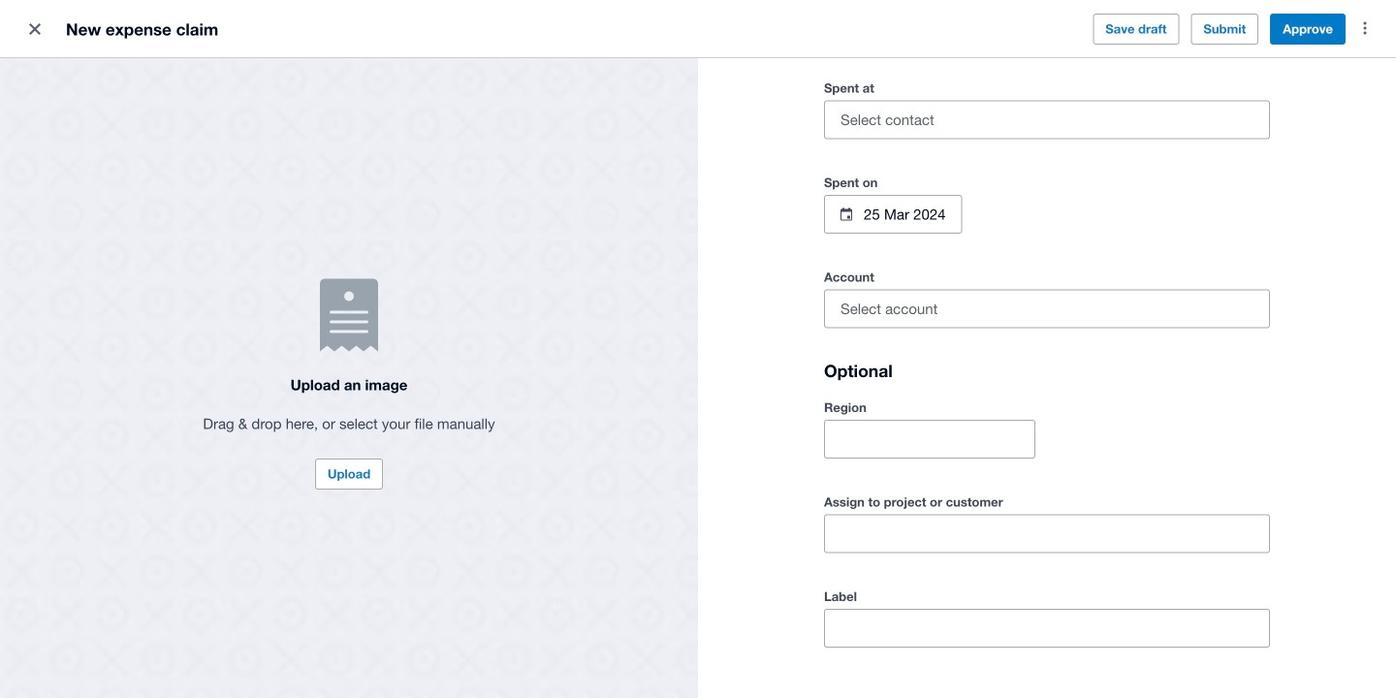 Task type: locate. For each thing, give the bounding box(es) containing it.
None field
[[824, 76, 1270, 162], [824, 289, 1270, 352], [824, 420, 1036, 459], [824, 490, 1270, 577], [824, 609, 1270, 671], [824, 420, 1036, 459], [824, 490, 1270, 577], [824, 609, 1270, 671]]

Select contact text field
[[825, 101, 1226, 138]]

0 vertical spatial status
[[824, 328, 1270, 352]]

status
[[824, 328, 1270, 352], [824, 553, 1270, 577], [824, 648, 1270, 671]]

2 vertical spatial status
[[824, 648, 1270, 671]]

None text field
[[825, 421, 1035, 458]]

none field the select contact
[[824, 76, 1270, 162]]

1 status from the top
[[824, 328, 1270, 352]]

1 vertical spatial status
[[824, 553, 1270, 577]]

Select account text field
[[825, 290, 1269, 327]]



Task type: describe. For each thing, give the bounding box(es) containing it.
see more options image
[[1346, 8, 1385, 47]]

close image
[[16, 10, 54, 48]]

none field select account
[[824, 289, 1270, 352]]

2 status from the top
[[824, 553, 1270, 577]]

3 status from the top
[[824, 648, 1270, 671]]



Task type: vqa. For each thing, say whether or not it's contained in the screenshot.
leftmost project
no



